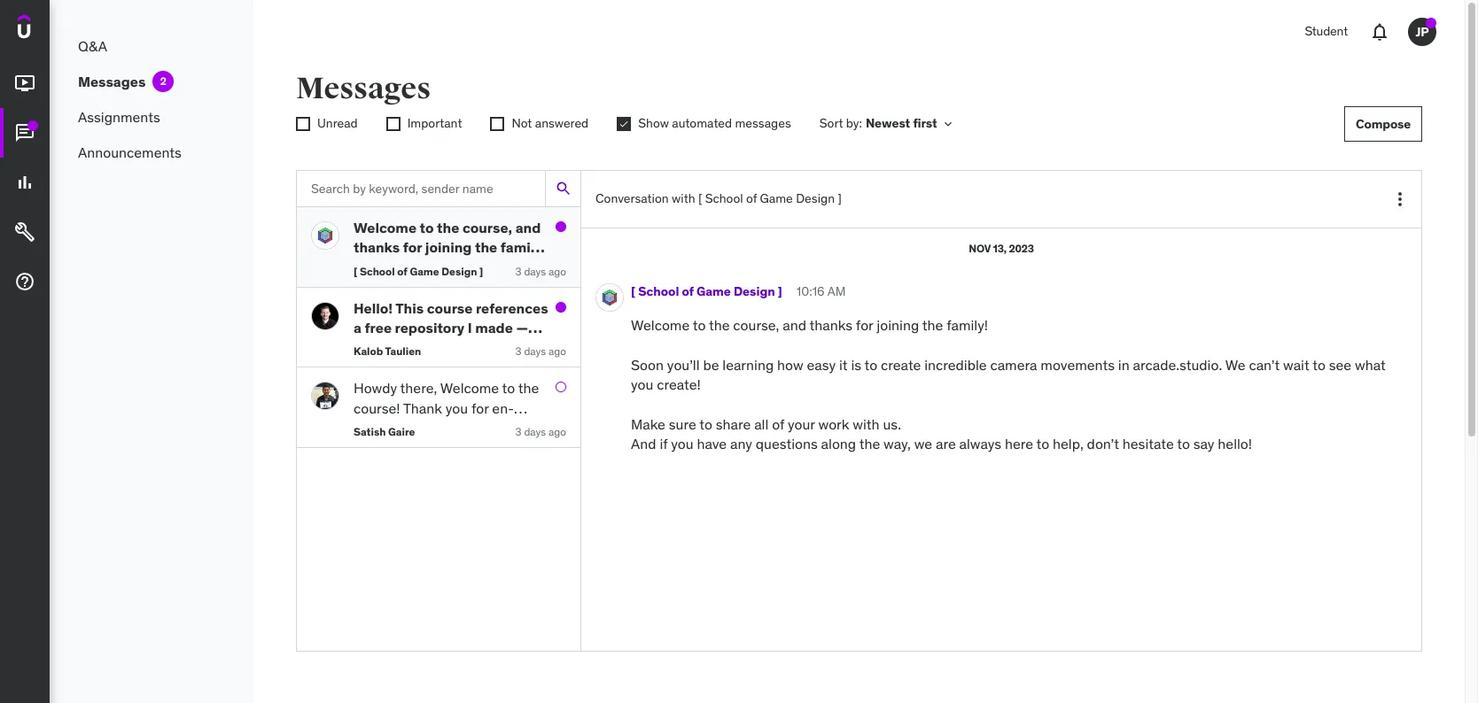 Task type: vqa. For each thing, say whether or not it's contained in the screenshot.
the with within 'By providing your phone number, you agree to receive a one-time automated text message with a link to get app. Standard messaging rates may apply.'
no



Task type: describe. For each thing, give the bounding box(es) containing it.
[ school of game design ] link
[[631, 284, 782, 301]]

and
[[631, 435, 656, 453]]

to right is
[[865, 356, 878, 374]]

hesitate
[[1123, 435, 1174, 453]]

conversation
[[596, 191, 669, 207]]

jp
[[1416, 24, 1429, 40]]

2 vertical spatial [
[[631, 284, 636, 300]]

1 horizontal spatial messages
[[296, 70, 431, 107]]

1 medium image from the top
[[14, 73, 35, 94]]

is
[[851, 356, 862, 374]]

nov
[[969, 242, 991, 255]]

to left see
[[1313, 356, 1326, 374]]

announcements
[[78, 143, 182, 161]]

satish gaire
[[354, 425, 415, 439]]

0 horizontal spatial the
[[709, 316, 730, 334]]

by:
[[846, 115, 862, 131]]

school inside [ school of game design ] link
[[638, 284, 679, 300]]

welcome
[[631, 316, 690, 334]]

3 days ago for [ school of game design ]
[[515, 265, 566, 278]]

gaire
[[388, 425, 415, 439]]

sure
[[669, 416, 696, 433]]

camera
[[990, 356, 1037, 374]]

2 medium image from the top
[[14, 122, 35, 144]]

soon you'll be learning how easy it is to create incredible camera movements in arcade.studio. we can't wait to see what you create!
[[631, 356, 1389, 394]]

conversation with [ school of game design ]
[[596, 191, 842, 207]]

0 vertical spatial school
[[705, 191, 743, 207]]

0 horizontal spatial [ school of game design ]
[[354, 265, 483, 278]]

the inside make sure to share all of your work with us. and if you have any questions along the way, we are always here to help, don't hesitate to say hello!
[[859, 435, 880, 453]]

ago for satish gaire
[[549, 425, 566, 439]]

incredible
[[925, 356, 987, 374]]

assignments link
[[50, 99, 253, 135]]

it
[[839, 356, 848, 374]]

compose
[[1356, 116, 1411, 132]]

along
[[821, 435, 856, 453]]

important
[[407, 115, 462, 131]]

us.
[[883, 416, 901, 433]]

we
[[914, 435, 933, 453]]

answered
[[535, 115, 589, 131]]

easy
[[807, 356, 836, 374]]

to right here
[[1037, 435, 1050, 453]]

3 days ago for satish gaire
[[515, 425, 566, 439]]

with inside make sure to share all of your work with us. and if you have any questions along the way, we are always here to help, don't hesitate to say hello!
[[853, 416, 880, 433]]

xsmall image for not answered
[[491, 117, 505, 131]]

to up have
[[700, 416, 713, 433]]

create
[[881, 356, 921, 374]]

1 horizontal spatial [ school of game design ]
[[631, 284, 782, 300]]

3 days ago for kalob taulien
[[515, 345, 566, 358]]

2 horizontal spatial the
[[922, 316, 943, 334]]

and
[[783, 316, 807, 334]]

1 vertical spatial ]
[[480, 265, 483, 278]]

show
[[638, 115, 669, 131]]

of inside make sure to share all of your work with us. and if you have any questions along the way, we are always here to help, don't hesitate to say hello!
[[772, 416, 785, 433]]

10:16
[[797, 284, 825, 300]]

] inside [ school of game design ] link
[[778, 284, 782, 300]]

1 xsmall image from the left
[[941, 117, 955, 131]]

3 medium image from the top
[[14, 172, 35, 193]]

13,
[[993, 242, 1007, 255]]

to down [ school of game design ] link
[[693, 316, 706, 334]]

xsmall image for unread
[[296, 117, 310, 131]]

messages
[[735, 115, 791, 131]]

q&a link
[[50, 28, 253, 64]]

make sure to share all of your work with us. and if you have any questions along the way, we are always here to help, don't hesitate to say hello!
[[631, 416, 1252, 453]]

see
[[1329, 356, 1352, 374]]

1 vertical spatial [
[[354, 265, 357, 278]]

taulien
[[385, 345, 421, 358]]

you have alerts image
[[1426, 18, 1437, 28]]

sort
[[820, 115, 843, 131]]

family!
[[947, 316, 988, 334]]

0 horizontal spatial game
[[410, 265, 439, 278]]

3 for [ school of game design ]
[[515, 265, 522, 278]]

student
[[1305, 23, 1348, 39]]

kalob taulien
[[354, 345, 421, 358]]

help,
[[1053, 435, 1084, 453]]

student link
[[1294, 11, 1359, 53]]

notifications image
[[1369, 21, 1391, 43]]

unread
[[317, 115, 358, 131]]

jp link
[[1401, 11, 1444, 53]]

not
[[512, 115, 532, 131]]

show automated messages
[[638, 115, 791, 131]]

announcements link
[[50, 135, 253, 170]]

welcome to the course, and thanks for joining the family!
[[631, 316, 992, 334]]

you inside make sure to share all of your work with us. and if you have any questions along the way, we are always here to help, don't hesitate to say hello!
[[671, 435, 694, 453]]

all
[[754, 416, 769, 433]]

not answered
[[512, 115, 589, 131]]

2 horizontal spatial [
[[698, 191, 702, 207]]

nov 13, 2023
[[969, 242, 1034, 255]]

hello!
[[1218, 435, 1252, 453]]

assignments
[[78, 108, 160, 126]]

can't
[[1249, 356, 1280, 374]]

for
[[856, 316, 873, 334]]



Task type: locate. For each thing, give the bounding box(es) containing it.
1 days from the top
[[524, 265, 546, 278]]

first
[[913, 115, 937, 131]]

days for kalob taulien
[[524, 345, 546, 358]]

what
[[1355, 356, 1386, 374]]

0 vertical spatial ago
[[549, 265, 566, 278]]

days for satish gaire
[[524, 425, 546, 439]]

game down search by keyword, sender name text field
[[410, 265, 439, 278]]

of
[[746, 191, 757, 207], [397, 265, 408, 278], [682, 284, 694, 300], [772, 416, 785, 433]]

2 horizontal spatial xsmall image
[[941, 117, 955, 131]]

[ school of game design ]
[[354, 265, 483, 278], [631, 284, 782, 300]]

1 vertical spatial you
[[671, 435, 694, 453]]

0 vertical spatial ]
[[838, 191, 842, 207]]

0 vertical spatial design
[[796, 191, 835, 207]]

questions
[[756, 435, 818, 453]]

here
[[1005, 435, 1034, 453]]

am
[[828, 284, 846, 300]]

the left way,
[[859, 435, 880, 453]]

with right conversation
[[672, 191, 695, 207]]

sort by: newest first
[[820, 115, 937, 131]]

3 xsmall image from the left
[[617, 117, 631, 131]]

1 horizontal spatial you
[[671, 435, 694, 453]]

to left say
[[1177, 435, 1190, 453]]

of up welcome
[[682, 284, 694, 300]]

1 horizontal spatial ]
[[778, 284, 782, 300]]

4 medium image from the top
[[14, 222, 35, 243]]

2 vertical spatial design
[[734, 284, 775, 300]]

3 for kalob taulien
[[515, 345, 522, 358]]

0 vertical spatial [
[[698, 191, 702, 207]]

[ up kalob
[[354, 265, 357, 278]]

3 ago from the top
[[549, 425, 566, 439]]

10:16 am
[[797, 284, 846, 300]]

ago
[[549, 265, 566, 278], [549, 345, 566, 358], [549, 425, 566, 439]]

1 3 days ago from the top
[[515, 265, 566, 278]]

2 ago from the top
[[549, 345, 566, 358]]

0 horizontal spatial xsmall image
[[491, 117, 505, 131]]

days
[[524, 265, 546, 278], [524, 345, 546, 358], [524, 425, 546, 439]]

1 vertical spatial 3 days ago
[[515, 345, 566, 358]]

3 3 days ago from the top
[[515, 425, 566, 439]]

automated
[[672, 115, 732, 131]]

3 days from the top
[[524, 425, 546, 439]]

how
[[777, 356, 804, 374]]

0 horizontal spatial messages
[[78, 73, 146, 90]]

of down messages
[[746, 191, 757, 207]]

game up be
[[697, 284, 731, 300]]

0 horizontal spatial with
[[672, 191, 695, 207]]

1 vertical spatial with
[[853, 416, 880, 433]]

arcade.studio.
[[1133, 356, 1222, 374]]

1 vertical spatial 3
[[515, 345, 522, 358]]

the
[[709, 316, 730, 334], [922, 316, 943, 334], [859, 435, 880, 453]]

make
[[631, 416, 666, 433]]

[ school of game design ] up welcome
[[631, 284, 782, 300]]

0 horizontal spatial you
[[631, 376, 654, 394]]

compose link
[[1345, 106, 1423, 142]]

2 horizontal spatial ]
[[838, 191, 842, 207]]

udemy image
[[18, 14, 98, 44]]

3 3 from the top
[[515, 425, 522, 439]]

messages up assignments
[[78, 73, 146, 90]]

are
[[936, 435, 956, 453]]

2 vertical spatial 3
[[515, 425, 522, 439]]

0 horizontal spatial school
[[360, 265, 395, 278]]

2 vertical spatial game
[[697, 284, 731, 300]]

to
[[693, 316, 706, 334], [865, 356, 878, 374], [1313, 356, 1326, 374], [700, 416, 713, 433], [1037, 435, 1050, 453], [1177, 435, 1190, 453]]

we
[[1226, 356, 1246, 374]]

2 vertical spatial school
[[638, 284, 679, 300]]

1 horizontal spatial xsmall image
[[386, 117, 400, 131]]

1 vertical spatial days
[[524, 345, 546, 358]]

1 horizontal spatial the
[[859, 435, 880, 453]]

of right all
[[772, 416, 785, 433]]

game down messages
[[760, 191, 793, 207]]

satish
[[354, 425, 386, 439]]

wait
[[1284, 356, 1310, 374]]

2 xsmall image from the left
[[386, 117, 400, 131]]

have
[[697, 435, 727, 453]]

xsmall image
[[941, 117, 955, 131], [491, 117, 505, 131], [617, 117, 631, 131]]

1 vertical spatial [ school of game design ]
[[631, 284, 782, 300]]

way,
[[884, 435, 911, 453]]

xsmall image left important
[[386, 117, 400, 131]]

2 horizontal spatial school
[[705, 191, 743, 207]]

1 vertical spatial design
[[442, 265, 477, 278]]

2 3 from the top
[[515, 345, 522, 358]]

the left "family!"
[[922, 316, 943, 334]]

2
[[160, 74, 167, 88]]

with left us.
[[853, 416, 880, 433]]

school
[[705, 191, 743, 207], [360, 265, 395, 278], [638, 284, 679, 300]]

0 horizontal spatial xsmall image
[[296, 117, 310, 131]]

0 vertical spatial days
[[524, 265, 546, 278]]

movements
[[1041, 356, 1115, 374]]

0 vertical spatial with
[[672, 191, 695, 207]]

any
[[730, 435, 752, 453]]

3 days ago
[[515, 265, 566, 278], [515, 345, 566, 358], [515, 425, 566, 439]]

soon
[[631, 356, 664, 374]]

2 3 days ago from the top
[[515, 345, 566, 358]]

2 vertical spatial days
[[524, 425, 546, 439]]

be
[[703, 356, 719, 374]]

you down soon
[[631, 376, 654, 394]]

1 horizontal spatial [
[[631, 284, 636, 300]]

0 vertical spatial 3 days ago
[[515, 265, 566, 278]]

xsmall image left not on the top
[[491, 117, 505, 131]]

2 vertical spatial ]
[[778, 284, 782, 300]]

1 horizontal spatial with
[[853, 416, 880, 433]]

1 vertical spatial game
[[410, 265, 439, 278]]

2 horizontal spatial game
[[760, 191, 793, 207]]

2 vertical spatial ago
[[549, 425, 566, 439]]

school up kalob
[[360, 265, 395, 278]]

xsmall image left unread
[[296, 117, 310, 131]]

messages up unread
[[296, 70, 431, 107]]

share
[[716, 416, 751, 433]]

always
[[960, 435, 1002, 453]]

of up taulien
[[397, 265, 408, 278]]

1 vertical spatial school
[[360, 265, 395, 278]]

you'll
[[667, 356, 700, 374]]

course,
[[733, 316, 779, 334]]

0 vertical spatial 3
[[515, 265, 522, 278]]

[
[[698, 191, 702, 207], [354, 265, 357, 278], [631, 284, 636, 300]]

game
[[760, 191, 793, 207], [410, 265, 439, 278], [697, 284, 731, 300]]

you right if
[[671, 435, 694, 453]]

create!
[[657, 376, 701, 394]]

]
[[838, 191, 842, 207], [480, 265, 483, 278], [778, 284, 782, 300]]

school down show automated messages
[[705, 191, 743, 207]]

0 horizontal spatial [
[[354, 265, 357, 278]]

2 vertical spatial 3 days ago
[[515, 425, 566, 439]]

3
[[515, 265, 522, 278], [515, 345, 522, 358], [515, 425, 522, 439]]

kalob
[[354, 345, 383, 358]]

if
[[660, 435, 668, 453]]

newest
[[866, 115, 911, 131]]

1 horizontal spatial design
[[734, 284, 775, 300]]

xsmall image left show
[[617, 117, 631, 131]]

thanks
[[810, 316, 853, 334]]

[ school of game design ] up taulien
[[354, 265, 483, 278]]

ago for kalob taulien
[[549, 345, 566, 358]]

2 xsmall image from the left
[[491, 117, 505, 131]]

medium image
[[14, 271, 35, 293]]

with
[[672, 191, 695, 207], [853, 416, 880, 433]]

1 horizontal spatial xsmall image
[[617, 117, 631, 131]]

medium image
[[14, 73, 35, 94], [14, 122, 35, 144], [14, 172, 35, 193], [14, 222, 35, 243]]

1 ago from the top
[[549, 265, 566, 278]]

xsmall image right first
[[941, 117, 955, 131]]

in
[[1118, 356, 1130, 374]]

school up welcome
[[638, 284, 679, 300]]

days for [ school of game design ]
[[524, 265, 546, 278]]

joining
[[877, 316, 919, 334]]

xsmall image
[[296, 117, 310, 131], [386, 117, 400, 131]]

work
[[819, 416, 850, 433]]

1 horizontal spatial game
[[697, 284, 731, 300]]

0 vertical spatial you
[[631, 376, 654, 394]]

3 for satish gaire
[[515, 425, 522, 439]]

[ right conversation
[[698, 191, 702, 207]]

q&a
[[78, 37, 107, 55]]

search image
[[554, 180, 572, 198]]

xsmall image for important
[[386, 117, 400, 131]]

1 3 from the top
[[515, 265, 522, 278]]

0 horizontal spatial ]
[[480, 265, 483, 278]]

messages
[[296, 70, 431, 107], [78, 73, 146, 90]]

don't
[[1087, 435, 1119, 453]]

2 horizontal spatial design
[[796, 191, 835, 207]]

0 vertical spatial [ school of game design ]
[[354, 265, 483, 278]]

xsmall image for show automated messages
[[617, 117, 631, 131]]

Search by keyword, sender name text field
[[297, 171, 545, 207]]

1 horizontal spatial school
[[638, 284, 679, 300]]

design
[[796, 191, 835, 207], [442, 265, 477, 278], [734, 284, 775, 300]]

2023
[[1009, 242, 1034, 255]]

you inside soon you'll be learning how easy it is to create incredible camera movements in arcade.studio. we can't wait to see what you create!
[[631, 376, 654, 394]]

your
[[788, 416, 815, 433]]

you
[[631, 376, 654, 394], [671, 435, 694, 453]]

[ up welcome
[[631, 284, 636, 300]]

1 vertical spatial ago
[[549, 345, 566, 358]]

0 horizontal spatial design
[[442, 265, 477, 278]]

the down [ school of game design ] link
[[709, 316, 730, 334]]

1 xsmall image from the left
[[296, 117, 310, 131]]

conversation actions image
[[1390, 189, 1411, 210]]

ago for [ school of game design ]
[[549, 265, 566, 278]]

learning
[[723, 356, 774, 374]]

2 days from the top
[[524, 345, 546, 358]]

0 vertical spatial game
[[760, 191, 793, 207]]

say
[[1194, 435, 1215, 453]]



